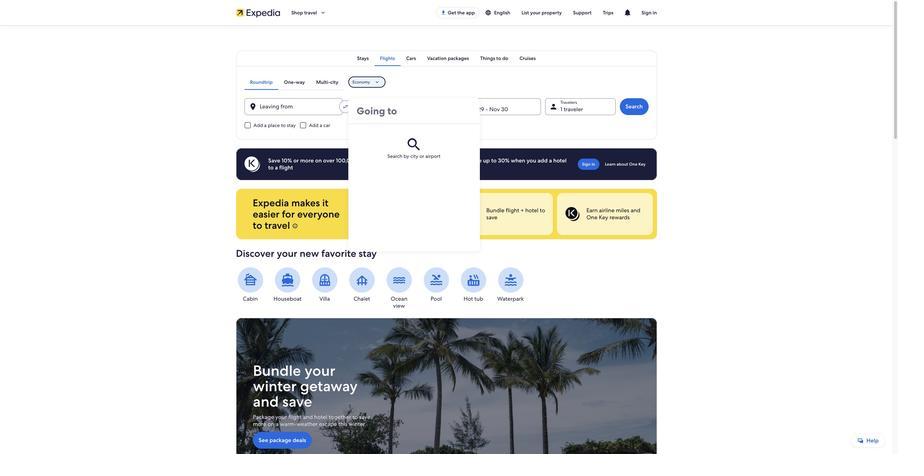 Task type: vqa. For each thing, say whether or not it's contained in the screenshot.
left travel
yes



Task type: describe. For each thing, give the bounding box(es) containing it.
stay for add a place to stay
[[287, 122, 296, 129]]

airline
[[599, 207, 615, 214]]

see package deals link
[[253, 432, 312, 449]]

pool
[[431, 295, 442, 303]]

get the app
[[448, 9, 475, 16]]

new
[[300, 247, 319, 260]]

ocean
[[391, 295, 408, 303]]

small image
[[485, 9, 492, 16]]

hotel inside save 10% or more on over 100,000 hotels with member prices. also, members save up to 30% when you add a hotel to a flight
[[554, 157, 567, 164]]

1 traveler button
[[545, 98, 616, 115]]

3 out of 3 element
[[557, 193, 653, 235]]

hotel inside "bundle flight + hotel to save"
[[526, 207, 539, 214]]

way
[[296, 79, 305, 85]]

multi-
[[316, 79, 331, 85]]

flight inside bundle your winter getaway and save package your flight and hotel together to save more on a warm-weather escape this winter.
[[288, 414, 302, 421]]

get the app link
[[436, 7, 480, 18]]

flight inside "bundle flight + hotel to save"
[[506, 207, 519, 214]]

trailing image
[[320, 9, 326, 16]]

30
[[502, 106, 509, 113]]

29
[[478, 106, 485, 113]]

1 vertical spatial city
[[411, 153, 419, 159]]

your for list
[[531, 9, 541, 16]]

getaway
[[300, 377, 358, 396]]

and inside earn airline miles and one key rewards
[[631, 207, 641, 214]]

add a place to stay
[[254, 122, 296, 129]]

on inside bundle your winter getaway and save package your flight and hotel together to save more on a warm-weather escape this winter.
[[268, 421, 274, 428]]

communication center icon image
[[624, 8, 632, 17]]

key inside earn airline miles and one key rewards
[[599, 214, 609, 221]]

shop travel button
[[286, 4, 332, 21]]

a left the car
[[320, 122, 323, 129]]

things
[[481, 55, 496, 61]]

economy
[[353, 79, 370, 85]]

do
[[503, 55, 509, 61]]

to inside tab list
[[497, 55, 501, 61]]

bundle for flight
[[487, 207, 505, 214]]

one inside earn airline miles and one key rewards
[[587, 214, 598, 221]]

view
[[393, 302, 405, 310]]

swap origin and destination values image
[[342, 104, 349, 110]]

download the app button image
[[441, 10, 447, 15]]

traveler
[[564, 106, 583, 113]]

you
[[527, 157, 537, 164]]

add for add a place to stay
[[254, 122, 263, 129]]

search for search
[[626, 103, 643, 110]]

cars link
[[401, 51, 422, 66]]

see
[[259, 437, 268, 444]]

1 traveler
[[561, 106, 583, 113]]

everyone
[[297, 208, 340, 220]]

cruises link
[[514, 51, 542, 66]]

expedia makes it easier for everyone to travel
[[253, 197, 340, 232]]

nov 29 - nov 30
[[466, 106, 509, 113]]

also,
[[431, 157, 444, 164]]

expedia
[[253, 197, 289, 209]]

stays link
[[352, 51, 375, 66]]

hotel inside bundle your winter getaway and save package your flight and hotel together to save more on a warm-weather escape this winter.
[[314, 414, 327, 421]]

sign in link
[[578, 159, 600, 170]]

prices.
[[413, 157, 430, 164]]

your for bundle
[[305, 361, 335, 381]]

earn airline miles and one key rewards
[[587, 207, 641, 221]]

2 nov from the left
[[490, 106, 500, 113]]

search button
[[620, 98, 649, 115]]

see package deals
[[259, 437, 306, 444]]

bundle your winter getaway and save main content
[[0, 25, 894, 454]]

flights link
[[375, 51, 401, 66]]

discover
[[236, 247, 275, 260]]

to right place
[[281, 122, 286, 129]]

chalet
[[354, 295, 370, 303]]

pool button
[[422, 268, 451, 303]]

members
[[445, 157, 469, 164]]

things to do
[[481, 55, 509, 61]]

english button
[[480, 6, 516, 19]]

1 horizontal spatial and
[[303, 414, 313, 421]]

favorite
[[322, 247, 357, 260]]

stay for discover your new favorite stay
[[359, 247, 377, 260]]

on inside save 10% or more on over 100,000 hotels with member prices. also, members save up to 30% when you add a hotel to a flight
[[315, 157, 322, 164]]

search for search by city or airport
[[388, 153, 403, 159]]

list
[[522, 9, 529, 16]]

learn about one key
[[605, 162, 646, 167]]

earn
[[587, 207, 598, 214]]

travel inside expedia makes it easier for everyone to travel
[[265, 219, 290, 232]]

about
[[617, 162, 629, 167]]

houseboat
[[274, 295, 302, 303]]

to inside expedia makes it easier for everyone to travel
[[253, 219, 262, 232]]

this
[[338, 421, 348, 428]]

bundle your winter getaway and save package your flight and hotel together to save more on a warm-weather escape this winter.
[[253, 361, 370, 428]]

xsmall image
[[293, 223, 298, 229]]

rewards
[[610, 214, 630, 221]]

villa
[[320, 295, 330, 303]]

Going to text field
[[348, 98, 480, 124]]

save 10% or more on over 100,000 hotels with member prices. also, members save up to 30% when you add a hotel to a flight
[[268, 157, 567, 171]]

houseboat button
[[273, 268, 302, 303]]

trips link
[[598, 6, 620, 19]]

a left place
[[264, 122, 267, 129]]

expedia logo image
[[236, 8, 280, 18]]

city inside tab list
[[331, 79, 339, 85]]

add for add a car
[[309, 122, 319, 129]]

roundtrip link
[[245, 74, 279, 90]]

sign in inside "dropdown button"
[[642, 9, 657, 16]]

sign in inside bundle your winter getaway and save main content
[[582, 162, 596, 167]]

list your property link
[[516, 6, 568, 19]]

tab list containing stays
[[236, 51, 657, 66]]

the
[[458, 9, 465, 16]]

list your property
[[522, 9, 562, 16]]

weather
[[297, 421, 318, 428]]

cruises
[[520, 55, 536, 61]]

to inside "bundle flight + hotel to save"
[[540, 207, 545, 214]]

ocean view
[[391, 295, 408, 310]]

nov 29 - nov 30 button
[[451, 98, 541, 115]]

0 horizontal spatial and
[[253, 392, 279, 412]]

search by city or airport
[[388, 153, 441, 159]]



Task type: locate. For each thing, give the bounding box(es) containing it.
to inside bundle your winter getaway and save package your flight and hotel together to save more on a warm-weather escape this winter.
[[353, 414, 358, 421]]

travel left xsmall image
[[265, 219, 290, 232]]

save up warm-
[[282, 392, 312, 412]]

more up see
[[253, 421, 266, 428]]

and up package
[[253, 392, 279, 412]]

1 vertical spatial flight
[[506, 207, 519, 214]]

30%
[[498, 157, 510, 164]]

cars
[[407, 55, 416, 61]]

by
[[404, 153, 409, 159]]

a left warm-
[[276, 421, 279, 428]]

search inside button
[[626, 103, 643, 110]]

sign right communication center icon
[[642, 9, 652, 16]]

1 horizontal spatial city
[[411, 153, 419, 159]]

your inside list your property link
[[531, 9, 541, 16]]

trips
[[603, 9, 614, 16]]

search
[[626, 103, 643, 110], [388, 153, 403, 159]]

more right 10%
[[300, 157, 314, 164]]

save inside save 10% or more on over 100,000 hotels with member prices. also, members save up to 30% when you add a hotel to a flight
[[471, 157, 482, 164]]

deals
[[293, 437, 306, 444]]

bundle for your
[[253, 361, 301, 381]]

0 vertical spatial bundle
[[487, 207, 505, 214]]

one-way link
[[279, 74, 311, 90]]

1 vertical spatial travel
[[265, 219, 290, 232]]

1 vertical spatial more
[[253, 421, 266, 428]]

1 horizontal spatial hotel
[[526, 207, 539, 214]]

1
[[561, 106, 563, 113]]

and
[[631, 207, 641, 214], [253, 392, 279, 412], [303, 414, 313, 421]]

0 horizontal spatial more
[[253, 421, 266, 428]]

10%
[[282, 157, 292, 164]]

waterpark
[[498, 295, 524, 303]]

1 vertical spatial stay
[[359, 247, 377, 260]]

chalet button
[[348, 268, 377, 303]]

+
[[521, 207, 524, 214]]

0 horizontal spatial one
[[587, 214, 598, 221]]

cabin button
[[236, 268, 265, 303]]

english
[[495, 9, 511, 16]]

0 horizontal spatial travel
[[265, 219, 290, 232]]

to right +
[[540, 207, 545, 214]]

bundle inside "bundle flight + hotel to save"
[[487, 207, 505, 214]]

vacation packages link
[[422, 51, 475, 66]]

things to do link
[[475, 51, 514, 66]]

1 horizontal spatial in
[[653, 9, 657, 16]]

shop
[[292, 9, 303, 16]]

flights
[[380, 55, 395, 61]]

save
[[268, 157, 280, 164]]

a inside bundle your winter getaway and save package your flight and hotel together to save more on a warm-weather escape this winter.
[[276, 421, 279, 428]]

-
[[486, 106, 488, 113]]

tub
[[475, 295, 484, 303]]

on left over
[[315, 157, 322, 164]]

1 horizontal spatial stay
[[359, 247, 377, 260]]

0 vertical spatial key
[[639, 162, 646, 167]]

roundtrip
[[250, 79, 273, 85]]

in left learn
[[592, 162, 596, 167]]

airport
[[426, 153, 441, 159]]

2 out of 3 element
[[457, 193, 553, 235]]

0 horizontal spatial sign
[[582, 162, 591, 167]]

your
[[531, 9, 541, 16], [277, 247, 298, 260], [305, 361, 335, 381], [275, 414, 287, 421]]

villa button
[[311, 268, 339, 303]]

get
[[448, 9, 457, 16]]

your for discover
[[277, 247, 298, 260]]

up
[[483, 157, 490, 164]]

package
[[253, 414, 274, 421]]

hotel right add
[[554, 157, 567, 164]]

1 horizontal spatial travel
[[304, 9, 317, 16]]

0 horizontal spatial search
[[388, 153, 403, 159]]

sign left learn
[[582, 162, 591, 167]]

1 horizontal spatial search
[[626, 103, 643, 110]]

0 horizontal spatial sign in
[[582, 162, 596, 167]]

save right this
[[359, 414, 370, 421]]

tab list
[[236, 51, 657, 66], [245, 74, 344, 90]]

add a car
[[309, 122, 330, 129]]

property
[[542, 9, 562, 16]]

to right up
[[492, 157, 497, 164]]

hotels
[[359, 157, 375, 164]]

1 horizontal spatial key
[[639, 162, 646, 167]]

city left economy
[[331, 79, 339, 85]]

0 horizontal spatial stay
[[287, 122, 296, 129]]

sign in button
[[636, 4, 663, 21]]

economy button
[[349, 77, 386, 88]]

2 horizontal spatial hotel
[[554, 157, 567, 164]]

1 vertical spatial sign in
[[582, 162, 596, 167]]

key right the about
[[639, 162, 646, 167]]

one-
[[284, 79, 296, 85]]

0 vertical spatial city
[[331, 79, 339, 85]]

1 horizontal spatial add
[[309, 122, 319, 129]]

stays
[[357, 55, 369, 61]]

save left up
[[471, 157, 482, 164]]

0 horizontal spatial city
[[331, 79, 339, 85]]

1 horizontal spatial bundle
[[487, 207, 505, 214]]

0 horizontal spatial key
[[599, 214, 609, 221]]

bundle flight + hotel to save
[[487, 207, 545, 221]]

stay right 'favorite'
[[359, 247, 377, 260]]

1 vertical spatial and
[[253, 392, 279, 412]]

winter
[[253, 377, 297, 396]]

to right this
[[353, 414, 358, 421]]

0 vertical spatial and
[[631, 207, 641, 214]]

2 horizontal spatial and
[[631, 207, 641, 214]]

1 horizontal spatial sign in
[[642, 9, 657, 16]]

0 vertical spatial stay
[[287, 122, 296, 129]]

multi-city link
[[311, 74, 344, 90]]

waterpark button
[[497, 268, 525, 303]]

1 vertical spatial one
[[587, 214, 598, 221]]

escape
[[319, 421, 337, 428]]

1 vertical spatial tab list
[[245, 74, 344, 90]]

discover your new favorite stay
[[236, 247, 377, 260]]

key right earn
[[599, 214, 609, 221]]

hotel right +
[[526, 207, 539, 214]]

one right the about
[[630, 162, 638, 167]]

in inside sign in "dropdown button"
[[653, 9, 657, 16]]

add left place
[[254, 122, 263, 129]]

sign in right communication center icon
[[642, 9, 657, 16]]

save left +
[[487, 214, 498, 221]]

or inside save 10% or more on over 100,000 hotels with member prices. also, members save up to 30% when you add a hotel to a flight
[[294, 157, 299, 164]]

1 horizontal spatial more
[[300, 157, 314, 164]]

0 vertical spatial more
[[300, 157, 314, 164]]

support
[[574, 9, 592, 16]]

to left do
[[497, 55, 501, 61]]

one left airline in the top right of the page
[[587, 214, 598, 221]]

over
[[323, 157, 335, 164]]

on left warm-
[[268, 421, 274, 428]]

packages
[[448, 55, 469, 61]]

1 vertical spatial in
[[592, 162, 596, 167]]

nov left 29
[[466, 106, 477, 113]]

1 vertical spatial bundle
[[253, 361, 301, 381]]

learn
[[605, 162, 616, 167]]

1 vertical spatial search
[[388, 153, 403, 159]]

1 nov from the left
[[466, 106, 477, 113]]

it
[[323, 197, 329, 209]]

cabin
[[243, 295, 258, 303]]

1 vertical spatial key
[[599, 214, 609, 221]]

1 horizontal spatial one
[[630, 162, 638, 167]]

1 horizontal spatial sign
[[642, 9, 652, 16]]

a
[[264, 122, 267, 129], [320, 122, 323, 129], [549, 157, 552, 164], [275, 164, 278, 171], [276, 421, 279, 428]]

travel sale activities deals image
[[236, 318, 657, 454]]

city
[[331, 79, 339, 85], [411, 153, 419, 159]]

sign
[[642, 9, 652, 16], [582, 162, 591, 167]]

one inside learn about one key link
[[630, 162, 638, 167]]

0 vertical spatial travel
[[304, 9, 317, 16]]

0 horizontal spatial or
[[294, 157, 299, 164]]

for
[[282, 208, 295, 220]]

2 vertical spatial flight
[[288, 414, 302, 421]]

0 horizontal spatial hotel
[[314, 414, 327, 421]]

sign in left learn
[[582, 162, 596, 167]]

1 vertical spatial sign
[[582, 162, 591, 167]]

shop travel
[[292, 9, 317, 16]]

hot tub button
[[459, 268, 488, 303]]

0 vertical spatial hotel
[[554, 157, 567, 164]]

travel inside shop travel "dropdown button"
[[304, 9, 317, 16]]

to down "expedia"
[[253, 219, 262, 232]]

1 horizontal spatial or
[[420, 153, 424, 159]]

1 add from the left
[[254, 122, 263, 129]]

2 add from the left
[[309, 122, 319, 129]]

more inside bundle your winter getaway and save package your flight and hotel together to save more on a warm-weather escape this winter.
[[253, 421, 266, 428]]

support link
[[568, 6, 598, 19]]

vacation
[[428, 55, 447, 61]]

1 horizontal spatial on
[[315, 157, 322, 164]]

0 vertical spatial search
[[626, 103, 643, 110]]

together
[[329, 414, 351, 421]]

add left the car
[[309, 122, 319, 129]]

one
[[630, 162, 638, 167], [587, 214, 598, 221]]

and right miles
[[631, 207, 641, 214]]

travel left trailing icon
[[304, 9, 317, 16]]

0 vertical spatial in
[[653, 9, 657, 16]]

miles
[[616, 207, 630, 214]]

to left 10%
[[268, 164, 274, 171]]

more inside save 10% or more on over 100,000 hotels with member prices. also, members save up to 30% when you add a hotel to a flight
[[300, 157, 314, 164]]

in right communication center icon
[[653, 9, 657, 16]]

when
[[511, 157, 526, 164]]

0 vertical spatial on
[[315, 157, 322, 164]]

0 vertical spatial one
[[630, 162, 638, 167]]

0 vertical spatial flight
[[279, 164, 293, 171]]

a left 10%
[[275, 164, 278, 171]]

place
[[268, 122, 280, 129]]

2 vertical spatial hotel
[[314, 414, 327, 421]]

or right 10%
[[294, 157, 299, 164]]

stay right place
[[287, 122, 296, 129]]

2 vertical spatial and
[[303, 414, 313, 421]]

sign inside "dropdown button"
[[642, 9, 652, 16]]

sign inside bundle your winter getaway and save main content
[[582, 162, 591, 167]]

tab list containing roundtrip
[[245, 74, 344, 90]]

0 horizontal spatial in
[[592, 162, 596, 167]]

flight inside save 10% or more on over 100,000 hotels with member prices. also, members save up to 30% when you add a hotel to a flight
[[279, 164, 293, 171]]

travel
[[304, 9, 317, 16], [265, 219, 290, 232]]

package
[[270, 437, 291, 444]]

easier
[[253, 208, 280, 220]]

0 horizontal spatial on
[[268, 421, 274, 428]]

a right add
[[549, 157, 552, 164]]

bundle inside bundle your winter getaway and save package your flight and hotel together to save more on a warm-weather escape this winter.
[[253, 361, 301, 381]]

0 vertical spatial tab list
[[236, 51, 657, 66]]

1 vertical spatial hotel
[[526, 207, 539, 214]]

0 vertical spatial sign in
[[642, 9, 657, 16]]

and right warm-
[[303, 414, 313, 421]]

in inside 'sign in' link
[[592, 162, 596, 167]]

1 horizontal spatial nov
[[490, 106, 500, 113]]

multi-city
[[316, 79, 339, 85]]

hotel left together
[[314, 414, 327, 421]]

100,000
[[336, 157, 358, 164]]

warm-
[[280, 421, 297, 428]]

learn about one key link
[[603, 159, 649, 170]]

flight
[[279, 164, 293, 171], [506, 207, 519, 214], [288, 414, 302, 421]]

0 horizontal spatial add
[[254, 122, 263, 129]]

0 horizontal spatial bundle
[[253, 361, 301, 381]]

or left airport
[[420, 153, 424, 159]]

nov right -
[[490, 106, 500, 113]]

0 horizontal spatial nov
[[466, 106, 477, 113]]

save inside "bundle flight + hotel to save"
[[487, 214, 498, 221]]

to
[[497, 55, 501, 61], [281, 122, 286, 129], [492, 157, 497, 164], [268, 164, 274, 171], [540, 207, 545, 214], [253, 219, 262, 232], [353, 414, 358, 421]]

1 vertical spatial on
[[268, 421, 274, 428]]

0 vertical spatial sign
[[642, 9, 652, 16]]

city right 'by'
[[411, 153, 419, 159]]



